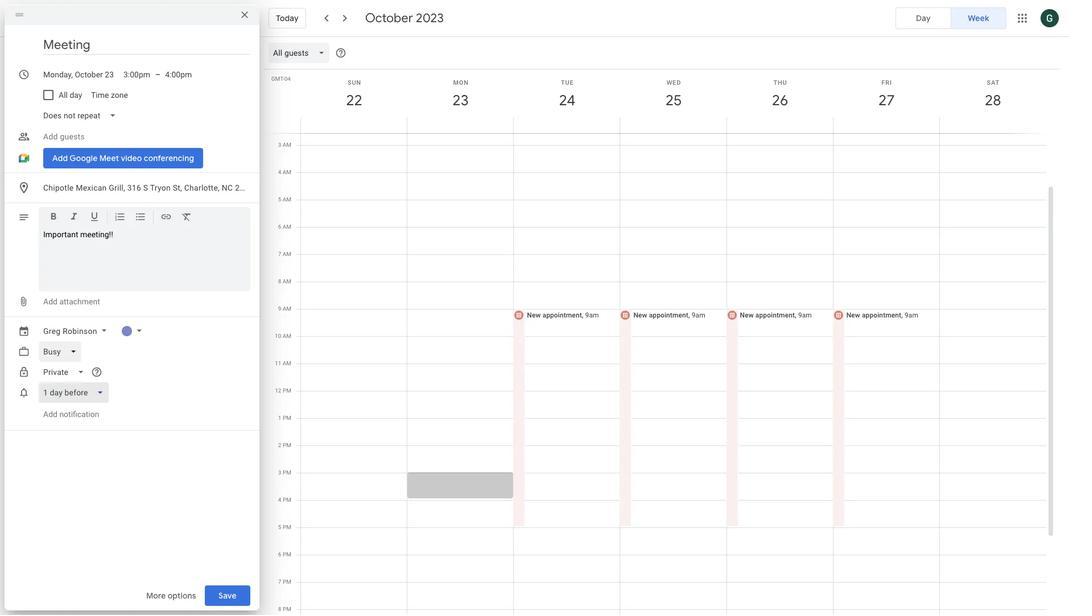 Task type: vqa. For each thing, say whether or not it's contained in the screenshot.
am
yes



Task type: describe. For each thing, give the bounding box(es) containing it.
6 for 6 pm
[[278, 551, 281, 558]]

am for 8 am
[[283, 278, 291, 285]]

3 pm
[[278, 469, 291, 476]]

new appointment , 9am for 5th cell
[[740, 311, 812, 319]]

appointment for 5th cell
[[756, 311, 795, 319]]

nc
[[222, 183, 233, 192]]

11 am
[[275, 360, 291, 366]]

04
[[284, 76, 291, 82]]

fri
[[882, 79, 892, 86]]

remove formatting image
[[181, 211, 192, 224]]

greg robinson
[[43, 327, 97, 336]]

day
[[70, 90, 82, 100]]

time zone
[[91, 90, 128, 100]]

1 9am from the left
[[585, 311, 599, 319]]

6 for 6 am
[[278, 224, 281, 230]]

am for 6 am
[[283, 224, 291, 230]]

1 pm
[[278, 415, 291, 421]]

10
[[275, 333, 281, 339]]

sat 28
[[984, 79, 1001, 110]]

week
[[968, 13, 989, 23]]

attachment
[[59, 297, 100, 306]]

chipotle mexican grill, 316 s tryon st, charlotte, nc 28202, usa
[[43, 183, 278, 192]]

3 , from the left
[[795, 311, 797, 319]]

new for 6th cell from left
[[847, 311, 860, 319]]

5 am
[[278, 196, 291, 203]]

appointment for fourth cell
[[649, 311, 689, 319]]

1
[[278, 415, 281, 421]]

am for 10 am
[[283, 333, 291, 339]]

pm for 6 pm
[[283, 551, 291, 558]]

appointment for 6th cell from left
[[862, 311, 902, 319]]

24
[[558, 91, 575, 110]]

27
[[878, 91, 894, 110]]

new for fifth cell from the right
[[527, 311, 541, 319]]

meeting!!
[[80, 230, 113, 239]]

important
[[43, 230, 78, 239]]

october
[[365, 10, 413, 26]]

greg
[[43, 327, 61, 336]]

8 for 8 pm
[[278, 606, 281, 612]]

am for 5 am
[[283, 196, 291, 203]]

2 cell from the left
[[408, 63, 514, 615]]

add notification
[[43, 410, 99, 419]]

26
[[771, 91, 788, 110]]

gmt-04
[[271, 76, 291, 82]]

10 am
[[275, 333, 291, 339]]

robinson
[[63, 327, 97, 336]]

Week radio
[[951, 7, 1007, 29]]

add for add attachment
[[43, 297, 57, 306]]

row containing new appointment
[[296, 63, 1047, 615]]

3 9am from the left
[[798, 311, 812, 319]]

tryon
[[150, 183, 171, 192]]

27 column header
[[833, 69, 940, 133]]

4 am
[[278, 169, 291, 175]]

new for 5th cell
[[740, 311, 754, 319]]

tuesday, october 24 element
[[554, 88, 580, 114]]

22
[[345, 91, 362, 110]]

option group containing day
[[896, 7, 1007, 29]]

6 cell from the left
[[832, 63, 940, 615]]

numbered list image
[[114, 211, 126, 224]]

am for 4 am
[[283, 169, 291, 175]]

today button
[[269, 5, 306, 32]]

add for add guests
[[43, 132, 58, 141]]

bulleted list image
[[135, 211, 146, 224]]

time zone button
[[87, 85, 133, 105]]

2 9am from the left
[[692, 311, 706, 319]]

s
[[143, 183, 148, 192]]

8 am
[[278, 278, 291, 285]]

friday, october 27 element
[[874, 88, 900, 114]]

Start date text field
[[43, 68, 114, 81]]

am for 7 am
[[283, 251, 291, 257]]

zone
[[111, 90, 128, 100]]

23 column header
[[407, 69, 514, 133]]

add attachment
[[43, 297, 100, 306]]

–
[[155, 70, 161, 79]]

Add title text field
[[43, 36, 250, 53]]

appointment for fifth cell from the right
[[543, 311, 582, 319]]

day
[[916, 13, 931, 23]]

sun
[[348, 79, 361, 86]]

pm for 4 pm
[[283, 497, 291, 503]]

2
[[278, 442, 281, 448]]

time
[[91, 90, 109, 100]]

add guests button
[[39, 126, 250, 147]]

sunday, october 22 element
[[341, 88, 367, 114]]

6 pm
[[278, 551, 291, 558]]

new appointment , 9am for fourth cell
[[634, 311, 706, 319]]

26 column header
[[726, 69, 834, 133]]

am for 9 am
[[283, 306, 291, 312]]

316
[[127, 183, 141, 192]]

mon 23
[[452, 79, 469, 110]]

to element
[[155, 70, 161, 79]]



Task type: locate. For each thing, give the bounding box(es) containing it.
Description text field
[[43, 230, 246, 287]]

8
[[278, 278, 281, 285], [278, 606, 281, 612]]

4 new from the left
[[847, 311, 860, 319]]

9 am
[[278, 306, 291, 312]]

5
[[278, 196, 281, 203], [278, 524, 281, 530]]

4 for 4 pm
[[278, 497, 281, 503]]

grid containing 22
[[264, 37, 1056, 615]]

28
[[984, 91, 1001, 110]]

4 up the 5 am
[[278, 169, 281, 175]]

pm up 7 pm
[[283, 551, 291, 558]]

sun 22
[[345, 79, 362, 110]]

0 vertical spatial 4
[[278, 169, 281, 175]]

am right 9
[[283, 306, 291, 312]]

mon
[[453, 79, 469, 86]]

24 column header
[[513, 69, 621, 133]]

pm for 3 pm
[[283, 469, 291, 476]]

4 cell from the left
[[619, 63, 727, 615]]

7 pm
[[278, 579, 291, 585]]

grill,
[[109, 183, 125, 192]]

4 for 4 am
[[278, 169, 281, 175]]

6 up 7 am
[[278, 224, 281, 230]]

7 am
[[278, 251, 291, 257]]

Start time text field
[[123, 68, 151, 81]]

22 column header
[[300, 69, 408, 133]]

1 pm from the top
[[283, 388, 291, 394]]

saturday, october 28 element
[[980, 88, 1006, 114]]

sat
[[987, 79, 1000, 86]]

tue
[[561, 79, 574, 86]]

2 5 from the top
[[278, 524, 281, 530]]

1 new appointment , 9am from the left
[[527, 311, 599, 319]]

wednesday, october 25 element
[[661, 88, 687, 114]]

25
[[665, 91, 681, 110]]

tue 24
[[558, 79, 575, 110]]

5 am from the top
[[283, 251, 291, 257]]

7 cell from the left
[[940, 63, 1047, 615]]

add attachment button
[[39, 291, 105, 312]]

1 vertical spatial 8
[[278, 606, 281, 612]]

new appointment , 9am for fifth cell from the right
[[527, 311, 599, 319]]

1 new from the left
[[527, 311, 541, 319]]

7 am from the top
[[283, 306, 291, 312]]

2 7 from the top
[[278, 579, 281, 585]]

notification
[[59, 410, 99, 419]]

thursday, october 26 element
[[767, 88, 793, 114]]

pm for 5 pm
[[283, 524, 291, 530]]

4 appointment from the left
[[862, 311, 902, 319]]

3 new appointment , 9am from the left
[[740, 311, 812, 319]]

1 add from the top
[[43, 132, 58, 141]]

usa
[[262, 183, 278, 192]]

pm for 1 pm
[[283, 415, 291, 421]]

Day radio
[[896, 7, 951, 29]]

am up 7 am
[[283, 224, 291, 230]]

5 pm
[[278, 524, 291, 530]]

2 am from the top
[[283, 169, 291, 175]]

7 down 6 pm
[[278, 579, 281, 585]]

2 4 from the top
[[278, 497, 281, 503]]

1 3 from the top
[[278, 142, 281, 148]]

4 pm
[[278, 497, 291, 503]]

5 cell from the left
[[726, 63, 834, 615]]

6
[[278, 224, 281, 230], [278, 551, 281, 558]]

1 4 from the top
[[278, 169, 281, 175]]

october 2023
[[365, 10, 444, 26]]

pm down the 2 pm
[[283, 469, 291, 476]]

28202,
[[235, 183, 260, 192]]

wed 25
[[665, 79, 681, 110]]

pm down 6 pm
[[283, 579, 291, 585]]

add left guests at the top of page
[[43, 132, 58, 141]]

2 3 from the top
[[278, 469, 281, 476]]

am right 10
[[283, 333, 291, 339]]

option group
[[896, 7, 1007, 29]]

2 new appointment , 9am from the left
[[634, 311, 706, 319]]

3
[[278, 142, 281, 148], [278, 469, 281, 476]]

0 vertical spatial add
[[43, 132, 58, 141]]

pm right 12
[[283, 388, 291, 394]]

12
[[275, 388, 281, 394]]

important meeting!!
[[43, 230, 113, 239]]

8 up 9
[[278, 278, 281, 285]]

0 vertical spatial 3
[[278, 142, 281, 148]]

add
[[43, 132, 58, 141], [43, 297, 57, 306], [43, 410, 57, 419]]

2 appointment from the left
[[649, 311, 689, 319]]

0 vertical spatial 6
[[278, 224, 281, 230]]

0 vertical spatial 7
[[278, 251, 281, 257]]

chipotle mexican grill, 316 s tryon st, charlotte, nc 28202, usa button
[[39, 178, 278, 198]]

3 pm from the top
[[283, 442, 291, 448]]

pm down 3 pm
[[283, 497, 291, 503]]

1 cell from the left
[[301, 63, 408, 615]]

5 for 5 am
[[278, 196, 281, 203]]

28 column header
[[939, 69, 1047, 133]]

1 vertical spatial 6
[[278, 551, 281, 558]]

1 appointment from the left
[[543, 311, 582, 319]]

am for 11 am
[[283, 360, 291, 366]]

charlotte,
[[184, 183, 220, 192]]

3 appointment from the left
[[756, 311, 795, 319]]

0 vertical spatial 5
[[278, 196, 281, 203]]

8 pm
[[278, 606, 291, 612]]

1 vertical spatial 5
[[278, 524, 281, 530]]

1 vertical spatial 3
[[278, 469, 281, 476]]

3 am from the top
[[283, 196, 291, 203]]

1 8 from the top
[[278, 278, 281, 285]]

7 pm from the top
[[283, 551, 291, 558]]

2 6 from the top
[[278, 551, 281, 558]]

4 9am from the left
[[905, 311, 919, 319]]

4 am from the top
[[283, 224, 291, 230]]

chipotle
[[43, 183, 74, 192]]

2 add from the top
[[43, 297, 57, 306]]

1 vertical spatial 7
[[278, 579, 281, 585]]

6 pm from the top
[[283, 524, 291, 530]]

2 pm
[[278, 442, 291, 448]]

pm for 7 pm
[[283, 579, 291, 585]]

2 vertical spatial add
[[43, 410, 57, 419]]

insert link image
[[160, 211, 172, 224]]

5 pm from the top
[[283, 497, 291, 503]]

1 vertical spatial add
[[43, 297, 57, 306]]

monday, october 23 element
[[448, 88, 474, 114]]

am up 4 am
[[283, 142, 291, 148]]

0 vertical spatial 8
[[278, 278, 281, 285]]

all
[[59, 90, 68, 100]]

9 am from the top
[[283, 360, 291, 366]]

8 am from the top
[[283, 333, 291, 339]]

am up the 5 am
[[283, 169, 291, 175]]

am up 8 am
[[283, 251, 291, 257]]

2 , from the left
[[689, 311, 690, 319]]

3 cell from the left
[[513, 63, 621, 615]]

6 up 7 pm
[[278, 551, 281, 558]]

pm down 7 pm
[[283, 606, 291, 612]]

2023
[[416, 10, 444, 26]]

pm for 12 pm
[[283, 388, 291, 394]]

1 vertical spatial 4
[[278, 497, 281, 503]]

guests
[[60, 132, 85, 141]]

3 for 3 pm
[[278, 469, 281, 476]]

mexican
[[76, 183, 107, 192]]

am for 3 am
[[283, 142, 291, 148]]

add left notification
[[43, 410, 57, 419]]

new
[[527, 311, 541, 319], [634, 311, 647, 319], [740, 311, 754, 319], [847, 311, 860, 319]]

1 6 from the top
[[278, 224, 281, 230]]

appointment
[[543, 311, 582, 319], [649, 311, 689, 319], [756, 311, 795, 319], [862, 311, 902, 319]]

8 pm from the top
[[283, 579, 291, 585]]

fri 27
[[878, 79, 894, 110]]

4 new appointment , 9am from the left
[[847, 311, 919, 319]]

am down 7 am
[[283, 278, 291, 285]]

None field
[[269, 43, 334, 63], [39, 105, 125, 126], [39, 341, 86, 362], [39, 362, 93, 382], [39, 382, 113, 403], [269, 43, 334, 63], [39, 105, 125, 126], [39, 341, 86, 362], [39, 362, 93, 382], [39, 382, 113, 403]]

5 up the 6 am
[[278, 196, 281, 203]]

add left attachment
[[43, 297, 57, 306]]

underline image
[[89, 211, 100, 224]]

1 , from the left
[[582, 311, 584, 319]]

bold image
[[48, 211, 59, 224]]

9am
[[585, 311, 599, 319], [692, 311, 706, 319], [798, 311, 812, 319], [905, 311, 919, 319]]

new for fourth cell
[[634, 311, 647, 319]]

thu
[[774, 79, 787, 86]]

1 am from the top
[[283, 142, 291, 148]]

3 add from the top
[[43, 410, 57, 419]]

pm right 1
[[283, 415, 291, 421]]

4 , from the left
[[902, 311, 903, 319]]

add for add notification
[[43, 410, 57, 419]]

gmt-
[[271, 76, 284, 82]]

pm for 8 pm
[[283, 606, 291, 612]]

italic image
[[68, 211, 80, 224]]

add guests
[[43, 132, 85, 141]]

pm
[[283, 388, 291, 394], [283, 415, 291, 421], [283, 442, 291, 448], [283, 469, 291, 476], [283, 497, 291, 503], [283, 524, 291, 530], [283, 551, 291, 558], [283, 579, 291, 585], [283, 606, 291, 612]]

2 8 from the top
[[278, 606, 281, 612]]

12 pm
[[275, 388, 291, 394]]

8 down 7 pm
[[278, 606, 281, 612]]

11
[[275, 360, 281, 366]]

7 up 8 am
[[278, 251, 281, 257]]

3 up 4 am
[[278, 142, 281, 148]]

3 for 3 am
[[278, 142, 281, 148]]

1 7 from the top
[[278, 251, 281, 257]]

2 pm from the top
[[283, 415, 291, 421]]

am right 11
[[283, 360, 291, 366]]

End time text field
[[165, 68, 192, 81]]

all day
[[59, 90, 82, 100]]

add notification button
[[39, 401, 104, 428]]

new appointment , 9am
[[527, 311, 599, 319], [634, 311, 706, 319], [740, 311, 812, 319], [847, 311, 919, 319]]

cell
[[301, 63, 408, 615], [408, 63, 514, 615], [513, 63, 621, 615], [619, 63, 727, 615], [726, 63, 834, 615], [832, 63, 940, 615], [940, 63, 1047, 615]]

4 pm from the top
[[283, 469, 291, 476]]

7 for 7 am
[[278, 251, 281, 257]]

new appointment , 9am for 6th cell from left
[[847, 311, 919, 319]]

1 5 from the top
[[278, 196, 281, 203]]

am up the 6 am
[[283, 196, 291, 203]]

5 down 4 pm in the left bottom of the page
[[278, 524, 281, 530]]

grid
[[264, 37, 1056, 615]]

pm down 4 pm in the left bottom of the page
[[283, 524, 291, 530]]

3 am
[[278, 142, 291, 148]]

9
[[278, 306, 281, 312]]

add inside dropdown button
[[43, 132, 58, 141]]

3 down 2
[[278, 469, 281, 476]]

7 for 7 pm
[[278, 579, 281, 585]]

5 for 5 pm
[[278, 524, 281, 530]]

3 new from the left
[[740, 311, 754, 319]]

pm for 2 pm
[[283, 442, 291, 448]]

wed
[[667, 79, 681, 86]]

am
[[283, 142, 291, 148], [283, 169, 291, 175], [283, 196, 291, 203], [283, 224, 291, 230], [283, 251, 291, 257], [283, 278, 291, 285], [283, 306, 291, 312], [283, 333, 291, 339], [283, 360, 291, 366]]

thu 26
[[771, 79, 788, 110]]

23
[[452, 91, 468, 110]]

4 up 5 pm
[[278, 497, 281, 503]]

formatting options toolbar
[[39, 207, 250, 231]]

row
[[296, 63, 1047, 615]]

8 for 8 am
[[278, 278, 281, 285]]

9 pm from the top
[[283, 606, 291, 612]]

4
[[278, 169, 281, 175], [278, 497, 281, 503]]

2 new from the left
[[634, 311, 647, 319]]

st,
[[173, 183, 182, 192]]

6 am
[[278, 224, 291, 230]]

7
[[278, 251, 281, 257], [278, 579, 281, 585]]

today
[[276, 13, 299, 23]]

6 am from the top
[[283, 278, 291, 285]]

pm right 2
[[283, 442, 291, 448]]

25 column header
[[620, 69, 727, 133]]



